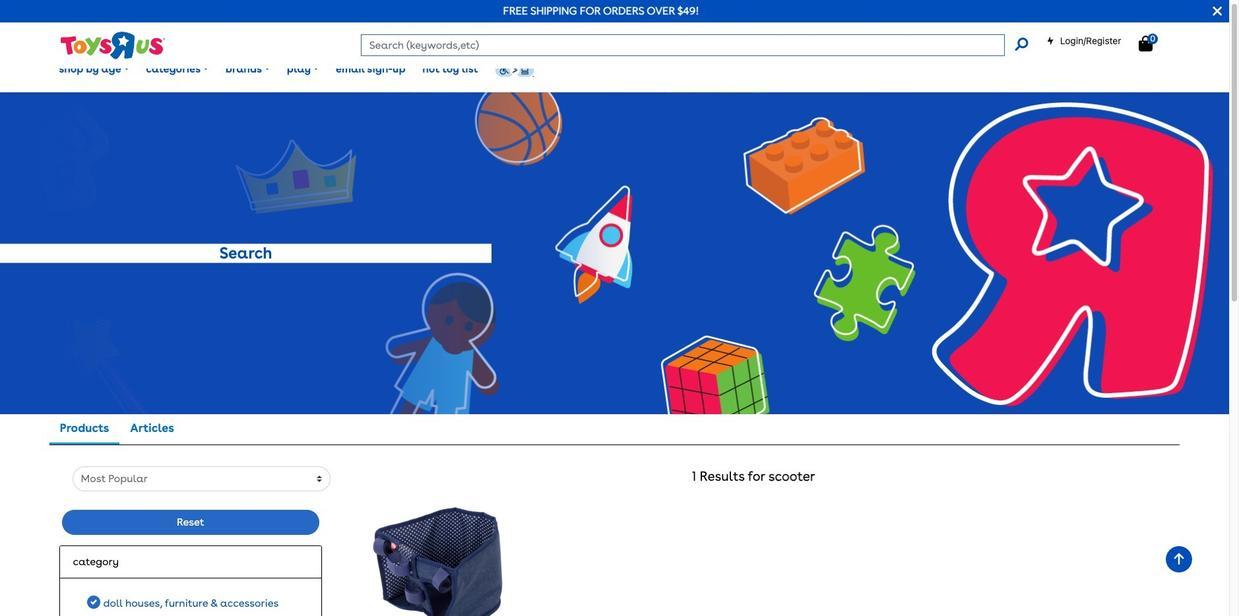 Task type: locate. For each thing, give the bounding box(es) containing it.
close button image
[[1213, 4, 1222, 18]]

tab list
[[49, 415, 185, 444]]

None search field
[[361, 34, 1028, 56]]

main content
[[0, 92, 1229, 616]]

menu bar
[[50, 46, 1229, 92]]

category element
[[73, 554, 308, 570]]

Enter Keyword or Item No. search field
[[361, 34, 1005, 56]]

shopping bag image
[[1139, 36, 1153, 51]]



Task type: describe. For each thing, give the bounding box(es) containing it.
toys r us image
[[59, 31, 165, 60]]

this icon serves as a link to download the essential accessibility assistive technology app for individuals with physical disabilities. it is featured as part of our commitment to diversity and inclusion. image
[[495, 63, 535, 77]]

gotz bike seat blue clouds - for dolls up to 20 in image
[[372, 507, 504, 616]]



Task type: vqa. For each thing, say whether or not it's contained in the screenshot.
Slinging
no



